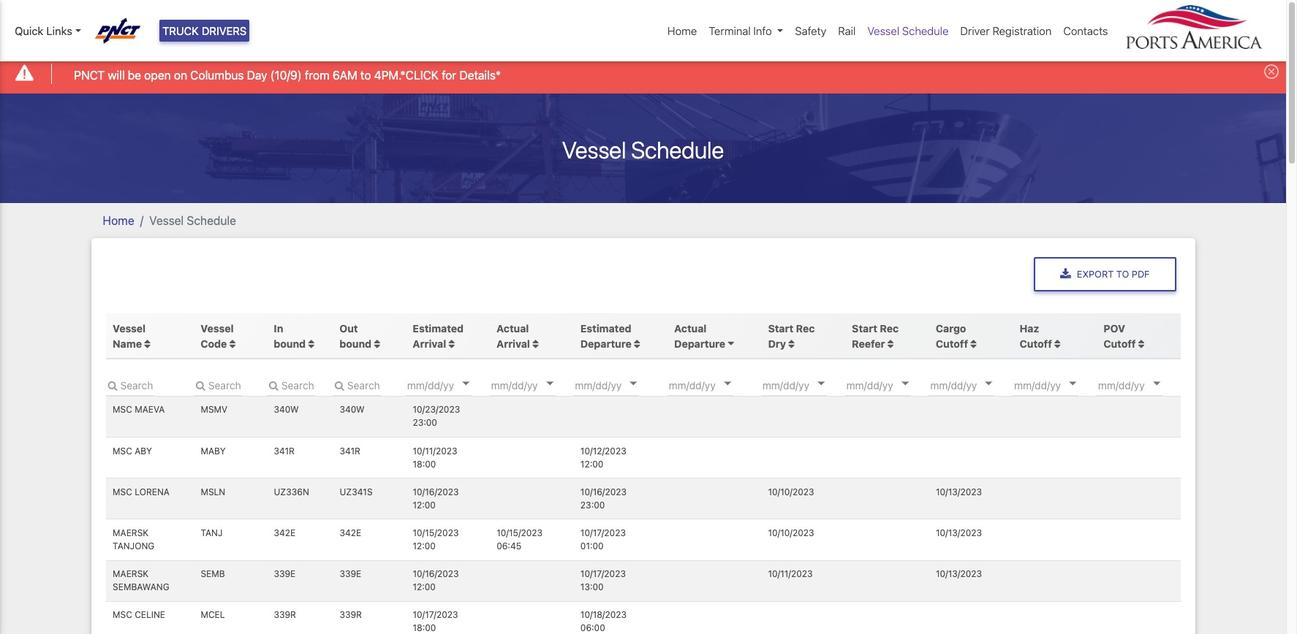 Task type: vqa. For each thing, say whether or not it's contained in the screenshot.


Task type: locate. For each thing, give the bounding box(es) containing it.
1 rec from the left
[[796, 322, 815, 335]]

dry
[[768, 338, 786, 350]]

msc celine
[[113, 610, 165, 621]]

pov
[[1104, 322, 1126, 335]]

0 horizontal spatial actual
[[497, 322, 529, 335]]

estimated departure
[[581, 322, 632, 350]]

bound down out
[[340, 338, 372, 350]]

1 10/16/2023 12:00 from the top
[[413, 487, 459, 511]]

2 arrival from the left
[[497, 338, 530, 350]]

mm/dd/yy field for fourth open calendar icon from right
[[668, 374, 755, 396]]

cargo cutoff
[[936, 322, 969, 350]]

contacts link
[[1058, 17, 1114, 45]]

actual inside the actual departure
[[675, 322, 707, 335]]

2 departure from the left
[[675, 338, 726, 350]]

rec up reefer at bottom right
[[880, 322, 899, 335]]

2 horizontal spatial cutoff
[[1104, 338, 1136, 350]]

1 horizontal spatial open calendar image
[[818, 382, 825, 386]]

quick
[[15, 24, 43, 37]]

msc for msc maeva
[[113, 405, 132, 416]]

10/16/2023 12:00 down '10/15/2023 12:00' on the left bottom of page
[[413, 569, 459, 593]]

msln
[[201, 487, 226, 498]]

2 10/13/2023 from the top
[[936, 528, 982, 539]]

home link
[[662, 17, 703, 45], [103, 214, 134, 227]]

name
[[113, 338, 142, 350]]

10/15/2023 for 12:00
[[413, 528, 459, 539]]

mm/dd/yy field for 2nd open calendar icon from the left
[[574, 374, 661, 396]]

2 maersk from the top
[[113, 569, 149, 580]]

0 vertical spatial 10/17/2023
[[581, 528, 626, 539]]

export
[[1077, 269, 1114, 280]]

1 horizontal spatial departure
[[675, 338, 726, 350]]

12:00
[[581, 459, 604, 470], [413, 500, 436, 511], [413, 541, 436, 552], [413, 582, 436, 593]]

2 341r from the left
[[340, 446, 361, 457]]

10/11/2023 18:00
[[413, 446, 458, 470]]

day
[[247, 68, 267, 82]]

driver registration
[[961, 24, 1052, 37]]

0 vertical spatial 10/16/2023 12:00
[[413, 487, 459, 511]]

10/12/2023
[[581, 446, 627, 457]]

0 horizontal spatial arrival
[[413, 338, 446, 350]]

10/16/2023 23:00
[[581, 487, 627, 511]]

10/13/2023 for 10/17/2023 13:00
[[936, 569, 982, 580]]

0 horizontal spatial open calendar image
[[462, 382, 470, 386]]

out bound
[[340, 322, 374, 350]]

1 horizontal spatial start
[[852, 322, 878, 335]]

1 horizontal spatial 341r
[[340, 446, 361, 457]]

rec inside "start rec reefer"
[[880, 322, 899, 335]]

1 vertical spatial home
[[103, 214, 134, 227]]

1 bound from the left
[[274, 338, 306, 350]]

bound down in on the left bottom
[[274, 338, 306, 350]]

1 mm/dd/yy field from the left
[[406, 374, 494, 396]]

0 horizontal spatial 340w
[[274, 405, 299, 416]]

0 horizontal spatial estimated
[[413, 322, 464, 335]]

10/16/2023
[[413, 487, 459, 498], [581, 487, 627, 498], [413, 569, 459, 580]]

msc left maeva
[[113, 405, 132, 416]]

rail link
[[833, 17, 862, 45]]

2 horizontal spatial open calendar image
[[902, 382, 909, 386]]

open calendar image
[[462, 382, 470, 386], [818, 382, 825, 386], [902, 382, 909, 386]]

2 vertical spatial 10/13/2023
[[936, 569, 982, 580]]

1 horizontal spatial 10/11/2023
[[768, 569, 813, 580]]

mm/dd/yy field for third open calendar icon from the right
[[929, 374, 1017, 396]]

10/16/2023 12:00 up '10/15/2023 12:00' on the left bottom of page
[[413, 487, 459, 511]]

1 horizontal spatial home link
[[662, 17, 703, 45]]

0 horizontal spatial 339r
[[274, 610, 296, 621]]

maersk inside maersk tanjong
[[113, 528, 149, 539]]

0 vertical spatial schedule
[[903, 24, 949, 37]]

339r
[[274, 610, 296, 621], [340, 610, 362, 621]]

2 10/16/2023 12:00 from the top
[[413, 569, 459, 593]]

0 vertical spatial maersk
[[113, 528, 149, 539]]

2 vertical spatial vessel schedule
[[149, 214, 236, 227]]

rec inside start rec dry
[[796, 322, 815, 335]]

18:00 inside 10/17/2023 18:00
[[413, 624, 436, 635]]

1 vertical spatial 18:00
[[413, 624, 436, 635]]

msc for msc aby
[[113, 446, 132, 457]]

1 vertical spatial 10/16/2023 12:00
[[413, 569, 459, 593]]

0 horizontal spatial 341r
[[274, 446, 295, 457]]

1 horizontal spatial 339r
[[340, 610, 362, 621]]

estimated inside estimated departure
[[581, 322, 632, 335]]

10/10/2023 for 10/16/2023
[[768, 487, 815, 498]]

4pm.*click
[[374, 68, 439, 82]]

10/16/2023 down '10/15/2023 12:00' on the left bottom of page
[[413, 569, 459, 580]]

msc left aby
[[113, 446, 132, 457]]

1 10/15/2023 from the left
[[413, 528, 459, 539]]

0 horizontal spatial departure
[[581, 338, 632, 350]]

maersk for maersk sembawang
[[113, 569, 149, 580]]

vessel schedule link
[[862, 17, 955, 45]]

2 rec from the left
[[880, 322, 899, 335]]

actual inside actual arrival
[[497, 322, 529, 335]]

0 horizontal spatial bound
[[274, 338, 306, 350]]

mm/dd/yy field down estimated departure
[[574, 374, 661, 396]]

0 vertical spatial home
[[668, 24, 697, 37]]

start up reefer at bottom right
[[852, 322, 878, 335]]

12:00 inside 10/12/2023 12:00
[[581, 459, 604, 470]]

10/16/2023 down 10/11/2023 18:00
[[413, 487, 459, 498]]

23:00 inside 10/16/2023 23:00
[[581, 500, 605, 511]]

2 10/15/2023 from the left
[[497, 528, 543, 539]]

1 vertical spatial 10/13/2023
[[936, 528, 982, 539]]

2 339r from the left
[[340, 610, 362, 621]]

18:00 for 10/17/2023 18:00
[[413, 624, 436, 635]]

1 horizontal spatial 10/15/2023
[[497, 528, 543, 539]]

rec left "start rec reefer"
[[796, 322, 815, 335]]

1 horizontal spatial 340w
[[340, 405, 365, 416]]

2 10/10/2023 from the top
[[768, 528, 815, 539]]

will
[[108, 68, 125, 82]]

rec for start rec dry
[[796, 322, 815, 335]]

0 vertical spatial 10/10/2023
[[768, 487, 815, 498]]

2 msc from the top
[[113, 446, 132, 457]]

maersk for maersk tanjong
[[113, 528, 149, 539]]

estimated for arrival
[[413, 322, 464, 335]]

4 msc from the top
[[113, 610, 132, 621]]

start
[[768, 322, 794, 335], [852, 322, 878, 335]]

1 horizontal spatial arrival
[[497, 338, 530, 350]]

rec
[[796, 322, 815, 335], [880, 322, 899, 335]]

0 horizontal spatial 342e
[[274, 528, 296, 539]]

2 horizontal spatial schedule
[[903, 24, 949, 37]]

0 vertical spatial 23:00
[[413, 418, 437, 429]]

0 vertical spatial vessel schedule
[[868, 24, 949, 37]]

10/16/2023 for 10/16/2023 23:00
[[413, 487, 459, 498]]

mm/dd/yy field down pov cutoff
[[1097, 374, 1185, 396]]

maersk up the tanjong
[[113, 528, 149, 539]]

23:00
[[413, 418, 437, 429], [581, 500, 605, 511]]

mm/dd/yy field down reefer at bottom right
[[845, 374, 933, 396]]

6am
[[333, 68, 358, 82]]

0 horizontal spatial rec
[[796, 322, 815, 335]]

1 10/13/2023 from the top
[[936, 487, 982, 498]]

actual for actual departure
[[675, 322, 707, 335]]

mm/dd/yy field up '10/23/2023' at the bottom
[[406, 374, 494, 396]]

10/17/2023
[[581, 528, 626, 539], [581, 569, 626, 580], [413, 610, 458, 621]]

0 horizontal spatial home link
[[103, 214, 134, 227]]

vessel
[[868, 24, 900, 37], [562, 136, 626, 164], [149, 214, 184, 227], [113, 322, 146, 335], [201, 322, 234, 335]]

2 bound from the left
[[340, 338, 372, 350]]

3 mm/dd/yy field from the left
[[574, 374, 661, 396]]

msc left lorena at bottom left
[[113, 487, 132, 498]]

342e down uz341s
[[340, 528, 361, 539]]

1 horizontal spatial rec
[[880, 322, 899, 335]]

1 10/10/2023 from the top
[[768, 487, 815, 498]]

10/18/2023
[[581, 610, 627, 621]]

9 mm/dd/yy field from the left
[[1097, 374, 1185, 396]]

1 vertical spatial vessel schedule
[[562, 136, 724, 164]]

12:00 inside '10/15/2023 12:00'
[[413, 541, 436, 552]]

2 cutoff from the left
[[1020, 338, 1052, 350]]

1 vertical spatial 10/11/2023
[[768, 569, 813, 580]]

1 start from the left
[[768, 322, 794, 335]]

0 horizontal spatial 10/15/2023
[[413, 528, 459, 539]]

1 18:00 from the top
[[413, 459, 436, 470]]

1 maersk from the top
[[113, 528, 149, 539]]

18:00 inside 10/11/2023 18:00
[[413, 459, 436, 470]]

(10/9)
[[270, 68, 302, 82]]

10/10/2023
[[768, 487, 815, 498], [768, 528, 815, 539]]

semb
[[201, 569, 225, 580]]

1 estimated from the left
[[413, 322, 464, 335]]

maeva
[[135, 405, 165, 416]]

start rec reefer
[[852, 322, 899, 350]]

bound inside out bound
[[340, 338, 372, 350]]

1 horizontal spatial actual
[[675, 322, 707, 335]]

mm/dd/yy field down cargo cutoff
[[929, 374, 1017, 396]]

mm/dd/yy field for sixth open calendar icon from right
[[490, 374, 578, 396]]

actual
[[497, 322, 529, 335], [675, 322, 707, 335]]

to
[[1117, 269, 1130, 280]]

cutoff down haz
[[1020, 338, 1052, 350]]

1 horizontal spatial bound
[[340, 338, 372, 350]]

tanj
[[201, 528, 223, 539]]

start for reefer
[[852, 322, 878, 335]]

3 10/13/2023 from the top
[[936, 569, 982, 580]]

1 340w from the left
[[274, 405, 299, 416]]

1 departure from the left
[[581, 338, 632, 350]]

2 estimated from the left
[[581, 322, 632, 335]]

pdf
[[1132, 269, 1150, 280]]

2 horizontal spatial vessel schedule
[[868, 24, 949, 37]]

10/16/2023 down 10/12/2023 12:00
[[581, 487, 627, 498]]

2 mm/dd/yy field from the left
[[490, 374, 578, 396]]

reefer
[[852, 338, 886, 350]]

10/17/2023 for 18:00
[[413, 610, 458, 621]]

None field
[[106, 374, 154, 396], [194, 374, 242, 396], [267, 374, 315, 396], [333, 374, 381, 396], [106, 374, 154, 396], [194, 374, 242, 396], [267, 374, 315, 396], [333, 374, 381, 396]]

2 open calendar image from the left
[[630, 382, 637, 386]]

3 cutoff from the left
[[1104, 338, 1136, 350]]

export to pdf link
[[1034, 257, 1177, 292]]

1 cutoff from the left
[[936, 338, 969, 350]]

1 horizontal spatial 23:00
[[581, 500, 605, 511]]

0 vertical spatial 10/11/2023
[[413, 446, 458, 457]]

mm/dd/yy field
[[406, 374, 494, 396], [490, 374, 578, 396], [574, 374, 661, 396], [668, 374, 755, 396], [761, 374, 849, 396], [845, 374, 933, 396], [929, 374, 1017, 396], [1013, 374, 1101, 396], [1097, 374, 1185, 396]]

2 start from the left
[[852, 322, 878, 335]]

safety link
[[790, 17, 833, 45]]

10/13/2023 for 10/17/2023 01:00
[[936, 528, 982, 539]]

18:00
[[413, 459, 436, 470], [413, 624, 436, 635]]

0 horizontal spatial schedule
[[187, 214, 236, 227]]

arrival inside the 'estimated arrival'
[[413, 338, 446, 350]]

maersk inside maersk sembawang
[[113, 569, 149, 580]]

23:00 up 10/17/2023 01:00
[[581, 500, 605, 511]]

3 open calendar image from the left
[[902, 382, 909, 386]]

start inside start rec dry
[[768, 322, 794, 335]]

estimated for departure
[[581, 322, 632, 335]]

10/15/2023 06:45
[[497, 528, 543, 552]]

5 open calendar image from the left
[[1070, 382, 1077, 386]]

cutoff for haz
[[1020, 338, 1052, 350]]

msc maeva
[[113, 405, 165, 416]]

2 vertical spatial 10/17/2023
[[413, 610, 458, 621]]

1 actual from the left
[[497, 322, 529, 335]]

06:00
[[581, 624, 605, 635]]

start inside "start rec reefer"
[[852, 322, 878, 335]]

1 horizontal spatial estimated
[[581, 322, 632, 335]]

aby
[[135, 446, 152, 457]]

start up dry
[[768, 322, 794, 335]]

5 mm/dd/yy field from the left
[[761, 374, 849, 396]]

1 horizontal spatial cutoff
[[1020, 338, 1052, 350]]

mm/dd/yy field down the actual departure
[[668, 374, 755, 396]]

mm/dd/yy field down actual arrival
[[490, 374, 578, 396]]

341r up uz336n
[[274, 446, 295, 457]]

4 mm/dd/yy field from the left
[[668, 374, 755, 396]]

arrival for actual arrival
[[497, 338, 530, 350]]

columbus
[[190, 68, 244, 82]]

12:00 for 10/16/2023 23:00
[[413, 500, 436, 511]]

msc
[[113, 405, 132, 416], [113, 446, 132, 457], [113, 487, 132, 498], [113, 610, 132, 621]]

bound inside the 'in bound'
[[274, 338, 306, 350]]

0 horizontal spatial 23:00
[[413, 418, 437, 429]]

8 mm/dd/yy field from the left
[[1013, 374, 1101, 396]]

cutoff down 'cargo'
[[936, 338, 969, 350]]

1 vertical spatial 10/17/2023
[[581, 569, 626, 580]]

0 horizontal spatial 10/11/2023
[[413, 446, 458, 457]]

1 horizontal spatial 342e
[[340, 528, 361, 539]]

1 horizontal spatial schedule
[[631, 136, 724, 164]]

rail
[[839, 24, 856, 37]]

info
[[754, 24, 772, 37]]

7 mm/dd/yy field from the left
[[929, 374, 1017, 396]]

0 vertical spatial 18:00
[[413, 459, 436, 470]]

0 vertical spatial home link
[[662, 17, 703, 45]]

close image
[[1265, 65, 1279, 79]]

cutoff for pov
[[1104, 338, 1136, 350]]

342e down uz336n
[[274, 528, 296, 539]]

6 mm/dd/yy field from the left
[[845, 374, 933, 396]]

1 vertical spatial maersk
[[113, 569, 149, 580]]

23:00 down '10/23/2023' at the bottom
[[413, 418, 437, 429]]

0 horizontal spatial start
[[768, 322, 794, 335]]

mm/dd/yy field down dry
[[761, 374, 849, 396]]

mm/dd/yy field down haz cutoff
[[1013, 374, 1101, 396]]

0 horizontal spatial cutoff
[[936, 338, 969, 350]]

cutoff
[[936, 338, 969, 350], [1020, 338, 1052, 350], [1104, 338, 1136, 350]]

1 msc from the top
[[113, 405, 132, 416]]

2 actual from the left
[[675, 322, 707, 335]]

rec for start rec reefer
[[880, 322, 899, 335]]

open calendar image
[[546, 382, 554, 386], [630, 382, 637, 386], [724, 382, 731, 386], [986, 382, 993, 386], [1070, 382, 1077, 386], [1154, 382, 1161, 386]]

10/23/2023 23:00
[[413, 405, 460, 429]]

bound
[[274, 338, 306, 350], [340, 338, 372, 350]]

1 arrival from the left
[[413, 338, 446, 350]]

1 vertical spatial 23:00
[[581, 500, 605, 511]]

3 msc from the top
[[113, 487, 132, 498]]

2 vertical spatial schedule
[[187, 214, 236, 227]]

10/16/2023 12:00
[[413, 487, 459, 511], [413, 569, 459, 593]]

arrival
[[413, 338, 446, 350], [497, 338, 530, 350]]

1 horizontal spatial 339e
[[340, 569, 362, 580]]

haz
[[1020, 322, 1040, 335]]

12:00 for 10/17/2023 01:00
[[413, 541, 436, 552]]

in
[[274, 322, 283, 335]]

23:00 inside 10/23/2023 23:00
[[413, 418, 437, 429]]

1 open calendar image from the left
[[546, 382, 554, 386]]

mm/dd/yy field for 5th open calendar icon
[[1013, 374, 1101, 396]]

2 342e from the left
[[340, 528, 361, 539]]

vessel name
[[113, 322, 146, 350]]

10/17/2023 13:00
[[581, 569, 626, 593]]

0 horizontal spatial 339e
[[274, 569, 296, 580]]

cutoff down the pov
[[1104, 338, 1136, 350]]

out
[[340, 322, 358, 335]]

mm/dd/yy field for 3rd open calendar image from the left
[[845, 374, 933, 396]]

haz cutoff
[[1020, 322, 1052, 350]]

safety
[[795, 24, 827, 37]]

342e
[[274, 528, 296, 539], [340, 528, 361, 539]]

estimated
[[413, 322, 464, 335], [581, 322, 632, 335]]

2 18:00 from the top
[[413, 624, 436, 635]]

341r
[[274, 446, 295, 457], [340, 446, 361, 457]]

msc left the 'celine'
[[113, 610, 132, 621]]

341r up uz341s
[[340, 446, 361, 457]]

vessel schedule
[[868, 24, 949, 37], [562, 136, 724, 164], [149, 214, 236, 227]]

1 vertical spatial 10/10/2023
[[768, 528, 815, 539]]

1 horizontal spatial home
[[668, 24, 697, 37]]

maersk up sembawang
[[113, 569, 149, 580]]

0 vertical spatial 10/13/2023
[[936, 487, 982, 498]]



Task type: describe. For each thing, give the bounding box(es) containing it.
18:00 for 10/11/2023 18:00
[[413, 459, 436, 470]]

msc lorena
[[113, 487, 170, 498]]

export to pdf
[[1077, 269, 1150, 280]]

vessel code
[[201, 322, 234, 350]]

4 open calendar image from the left
[[986, 382, 993, 386]]

10/12/2023 12:00
[[581, 446, 627, 470]]

maersk tanjong
[[113, 528, 155, 552]]

msc for msc celine
[[113, 610, 132, 621]]

for
[[442, 68, 457, 82]]

1 vertical spatial schedule
[[631, 136, 724, 164]]

cutoff for cargo
[[936, 338, 969, 350]]

pov cutoff
[[1104, 322, 1136, 350]]

departure for estimated
[[581, 338, 632, 350]]

10/11/2023 for 10/11/2023
[[768, 569, 813, 580]]

1 vertical spatial home link
[[103, 214, 134, 227]]

1 342e from the left
[[274, 528, 296, 539]]

pnct
[[74, 68, 105, 82]]

from
[[305, 68, 330, 82]]

3 open calendar image from the left
[[724, 382, 731, 386]]

download image
[[1061, 269, 1072, 280]]

registration
[[993, 24, 1052, 37]]

truck drivers link
[[159, 20, 250, 42]]

links
[[46, 24, 72, 37]]

10/11/2023 for 10/11/2023 18:00
[[413, 446, 458, 457]]

01:00
[[581, 541, 604, 552]]

1 341r from the left
[[274, 446, 295, 457]]

actual for actual arrival
[[497, 322, 529, 335]]

quick links
[[15, 24, 72, 37]]

mcel
[[201, 610, 225, 621]]

0 horizontal spatial vessel schedule
[[149, 214, 236, 227]]

2 340w from the left
[[340, 405, 365, 416]]

10/16/2023 12:00 for uz341s
[[413, 487, 459, 511]]

13:00
[[581, 582, 604, 593]]

10/16/2023 12:00 for 339e
[[413, 569, 459, 593]]

truck
[[162, 24, 199, 37]]

terminal
[[709, 24, 751, 37]]

pnct will be open on columbus day (10/9) from 6am to 4pm.*click for details*
[[74, 68, 501, 82]]

pnct will be open on columbus day (10/9) from 6am to 4pm.*click for details* alert
[[0, 54, 1287, 93]]

1 horizontal spatial vessel schedule
[[562, 136, 724, 164]]

msc for msc lorena
[[113, 487, 132, 498]]

be
[[128, 68, 141, 82]]

contacts
[[1064, 24, 1109, 37]]

driver registration link
[[955, 17, 1058, 45]]

1 339r from the left
[[274, 610, 296, 621]]

10/17/2023 18:00
[[413, 610, 458, 635]]

1 open calendar image from the left
[[462, 382, 470, 386]]

maersk sembawang
[[113, 569, 169, 593]]

uz341s
[[340, 487, 373, 498]]

on
[[174, 68, 187, 82]]

10/18/2023 06:00
[[581, 610, 627, 635]]

drivers
[[202, 24, 247, 37]]

bound for in
[[274, 338, 306, 350]]

open
[[144, 68, 171, 82]]

10/15/2023 12:00
[[413, 528, 459, 552]]

departure for actual
[[675, 338, 726, 350]]

06:45
[[497, 541, 522, 552]]

0 horizontal spatial home
[[103, 214, 134, 227]]

start rec dry
[[768, 322, 815, 350]]

truck drivers
[[162, 24, 247, 37]]

10/16/2023 for 10/17/2023 13:00
[[413, 569, 459, 580]]

6 open calendar image from the left
[[1154, 382, 1161, 386]]

estimated arrival
[[413, 322, 464, 350]]

actual arrival
[[497, 322, 530, 350]]

terminal info
[[709, 24, 772, 37]]

to
[[361, 68, 371, 82]]

msmv
[[201, 405, 228, 416]]

mm/dd/yy field for 6th open calendar icon from left
[[1097, 374, 1185, 396]]

10/10/2023 for 10/17/2023
[[768, 528, 815, 539]]

bound for out
[[340, 338, 372, 350]]

uz336n
[[274, 487, 309, 498]]

23:00 for 10/23/2023 23:00
[[413, 418, 437, 429]]

quick links link
[[15, 23, 81, 39]]

10/13/2023 for 10/16/2023 23:00
[[936, 487, 982, 498]]

start for dry
[[768, 322, 794, 335]]

lorena
[[135, 487, 170, 498]]

msc aby
[[113, 446, 152, 457]]

10/23/2023
[[413, 405, 460, 416]]

actual departure
[[675, 322, 726, 350]]

details*
[[460, 68, 501, 82]]

in bound
[[274, 322, 308, 350]]

10/17/2023 for 01:00
[[581, 528, 626, 539]]

2 open calendar image from the left
[[818, 382, 825, 386]]

celine
[[135, 610, 165, 621]]

mm/dd/yy field for 2nd open calendar image from right
[[761, 374, 849, 396]]

pnct will be open on columbus day (10/9) from 6am to 4pm.*click for details* link
[[74, 66, 501, 84]]

arrival for estimated arrival
[[413, 338, 446, 350]]

1 339e from the left
[[274, 569, 296, 580]]

10/15/2023 for 06:45
[[497, 528, 543, 539]]

tanjong
[[113, 541, 155, 552]]

12:00 for 10/17/2023 13:00
[[413, 582, 436, 593]]

10/17/2023 01:00
[[581, 528, 626, 552]]

2 339e from the left
[[340, 569, 362, 580]]

23:00 for 10/16/2023 23:00
[[581, 500, 605, 511]]

mm/dd/yy field for first open calendar image from left
[[406, 374, 494, 396]]

cargo
[[936, 322, 967, 335]]

maby
[[201, 446, 226, 457]]

driver
[[961, 24, 990, 37]]

terminal info link
[[703, 17, 790, 45]]

10/17/2023 for 13:00
[[581, 569, 626, 580]]

sembawang
[[113, 582, 169, 593]]



